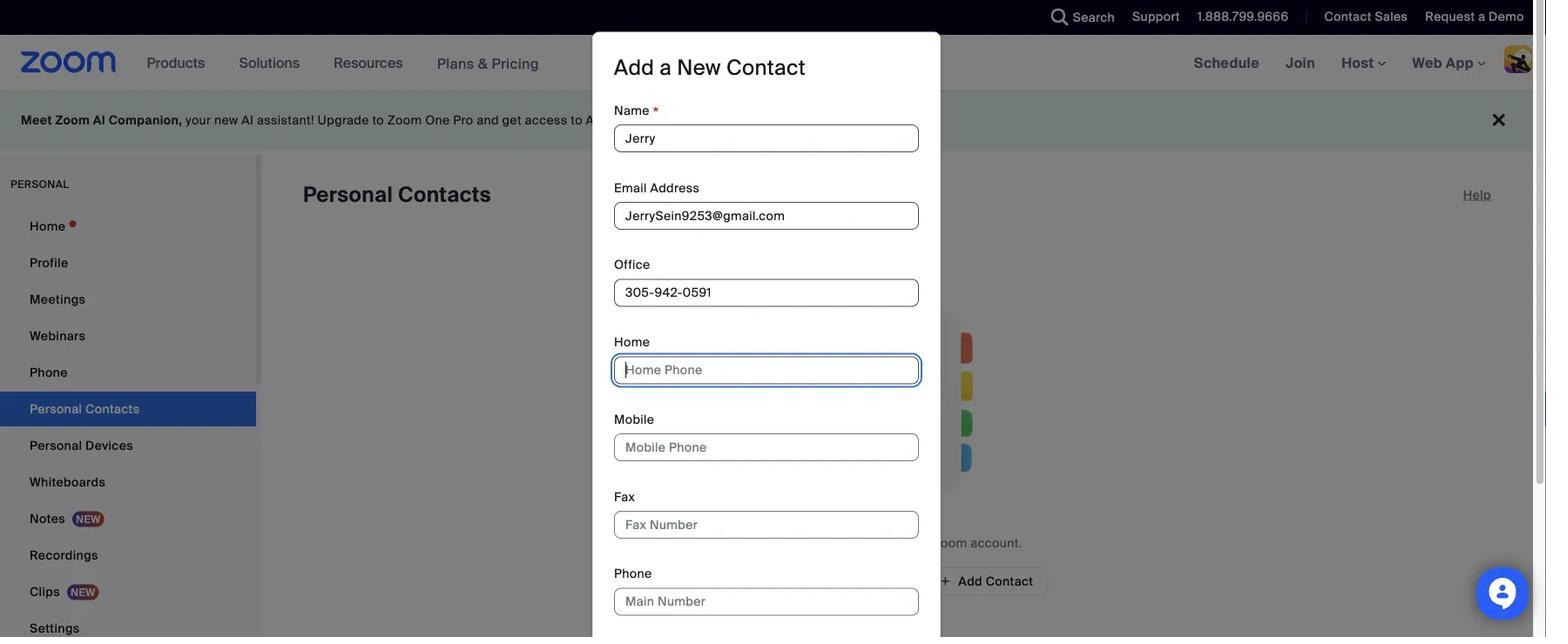 Task type: locate. For each thing, give the bounding box(es) containing it.
zoom left account.
[[933, 535, 968, 551]]

profile link
[[0, 246, 256, 281]]

phone down webinars
[[30, 365, 68, 381]]

personal for personal devices
[[30, 438, 82, 454]]

2 horizontal spatial zoom
[[933, 535, 968, 551]]

contact inside add contact "button"
[[986, 574, 1034, 590]]

add contact
[[959, 574, 1034, 590]]

sales
[[1375, 9, 1408, 25]]

home inside add a new contact dialog
[[614, 334, 650, 351]]

0 vertical spatial personal
[[303, 182, 393, 209]]

notes link
[[0, 502, 256, 537]]

product information navigation
[[134, 35, 552, 92]]

add image left the import
[[760, 573, 773, 591]]

whiteboards
[[30, 474, 106, 491]]

1 vertical spatial add
[[959, 574, 983, 590]]

help link
[[1463, 181, 1492, 209]]

1 vertical spatial phone
[[614, 566, 652, 582]]

zoom left one
[[387, 112, 422, 129]]

to
[[372, 112, 384, 129], [571, 112, 583, 129], [889, 535, 901, 551]]

ai right the new
[[242, 112, 254, 129]]

2 horizontal spatial contact
[[1325, 9, 1372, 25]]

0 vertical spatial add
[[614, 54, 654, 81]]

phone down fax at bottom
[[614, 566, 652, 582]]

request a demo
[[1426, 9, 1525, 25]]

one
[[425, 112, 450, 129]]

upgrade right 'cost.'
[[801, 112, 854, 129]]

1 horizontal spatial contact
[[986, 574, 1034, 590]]

1 horizontal spatial phone
[[614, 566, 652, 582]]

0 vertical spatial a
[[1479, 9, 1486, 25]]

contact inside add a new contact dialog
[[727, 54, 806, 81]]

personal contacts
[[303, 182, 491, 209]]

contact inside contact sales link
[[1325, 9, 1372, 25]]

add a new contact dialog
[[592, 32, 941, 638]]

plans & pricing
[[437, 54, 539, 73]]

0 horizontal spatial ai
[[93, 112, 105, 129]]

upgrade down product information navigation at the top of page
[[318, 112, 369, 129]]

add image inside add contact "button"
[[939, 574, 952, 590]]

demo
[[1489, 9, 1525, 25]]

1 horizontal spatial personal
[[303, 182, 393, 209]]

email address
[[614, 180, 700, 196]]

ai left the name
[[586, 112, 598, 129]]

your
[[186, 112, 211, 129], [904, 535, 930, 551]]

add image
[[760, 573, 773, 591], [939, 574, 952, 590]]

personal
[[303, 182, 393, 209], [30, 438, 82, 454]]

access
[[525, 112, 568, 129]]

0 horizontal spatial upgrade
[[318, 112, 369, 129]]

zoom
[[55, 112, 90, 129], [387, 112, 422, 129], [933, 535, 968, 551]]

to right access
[[571, 112, 583, 129]]

0 horizontal spatial personal
[[30, 438, 82, 454]]

add inside dialog
[[614, 54, 654, 81]]

0 vertical spatial phone
[[30, 365, 68, 381]]

file
[[882, 574, 904, 590]]

1.888.799.9666 button
[[1185, 0, 1293, 35], [1198, 9, 1289, 25]]

personal for personal contacts
[[303, 182, 393, 209]]

devices
[[85, 438, 133, 454]]

add up the name
[[614, 54, 654, 81]]

Fax text field
[[614, 511, 919, 539]]

assistant!
[[257, 112, 314, 129]]

a for add
[[660, 54, 672, 81]]

add a new contact
[[614, 54, 806, 81]]

1 upgrade from the left
[[318, 112, 369, 129]]

personal menu menu
[[0, 209, 256, 638]]

2 horizontal spatial ai
[[586, 112, 598, 129]]

contact down account.
[[986, 574, 1034, 590]]

contact
[[1325, 9, 1372, 25], [727, 54, 806, 81], [986, 574, 1034, 590]]

a inside add a new contact dialog
[[660, 54, 672, 81]]

1 horizontal spatial upgrade
[[801, 112, 854, 129]]

0 horizontal spatial home
[[30, 218, 66, 234]]

meetings navigation
[[1181, 35, 1546, 92]]

zoom right meet
[[55, 112, 90, 129]]

phone link
[[0, 355, 256, 390]]

2 upgrade from the left
[[801, 112, 854, 129]]

a left demo
[[1479, 9, 1486, 25]]

home up profile
[[30, 218, 66, 234]]

support
[[1133, 9, 1180, 25]]

import from csv file button
[[746, 568, 918, 596]]

1 horizontal spatial add image
[[939, 574, 952, 590]]

1 horizontal spatial to
[[571, 112, 583, 129]]

personal inside menu
[[30, 438, 82, 454]]

0 horizontal spatial add image
[[760, 573, 773, 591]]

to right added
[[889, 535, 901, 551]]

phone inside add a new contact dialog
[[614, 566, 652, 582]]

join
[[1286, 54, 1316, 72]]

Email Address text field
[[614, 202, 919, 230]]

1 horizontal spatial a
[[1479, 9, 1486, 25]]

add image left the add contact
[[939, 574, 952, 590]]

contact sales link
[[1312, 0, 1413, 35], [1325, 9, 1408, 25]]

to left one
[[372, 112, 384, 129]]

companion
[[601, 112, 670, 129]]

phone
[[30, 365, 68, 381], [614, 566, 652, 582]]

personal
[[10, 178, 69, 191]]

add for add a new contact
[[614, 54, 654, 81]]

1 horizontal spatial your
[[904, 535, 930, 551]]

upgrade
[[318, 112, 369, 129], [801, 112, 854, 129]]

add image for add
[[939, 574, 952, 590]]

1 horizontal spatial home
[[614, 334, 650, 351]]

request a demo link
[[1413, 0, 1546, 35], [1426, 9, 1525, 25]]

banner
[[0, 35, 1546, 92]]

1 vertical spatial your
[[904, 535, 930, 551]]

home
[[30, 218, 66, 234], [614, 334, 650, 351]]

0 horizontal spatial contact
[[727, 54, 806, 81]]

mobile
[[614, 412, 655, 428]]

add contact button
[[925, 568, 1048, 596]]

cost.
[[769, 112, 798, 129]]

1 horizontal spatial add
[[959, 574, 983, 590]]

2 vertical spatial contact
[[986, 574, 1034, 590]]

1 horizontal spatial ai
[[242, 112, 254, 129]]

a
[[1479, 9, 1486, 25], [660, 54, 672, 81]]

home down office
[[614, 334, 650, 351]]

contact left sales
[[1325, 9, 1372, 25]]

ai
[[93, 112, 105, 129], [242, 112, 254, 129], [586, 112, 598, 129]]

clips link
[[0, 575, 256, 610]]

contact sales
[[1325, 9, 1408, 25]]

1 vertical spatial home
[[614, 334, 650, 351]]

0 horizontal spatial phone
[[30, 365, 68, 381]]

help
[[1463, 187, 1492, 203]]

0 vertical spatial contact
[[1325, 9, 1372, 25]]

0 horizontal spatial add
[[614, 54, 654, 81]]

add down account.
[[959, 574, 983, 590]]

csv
[[854, 574, 879, 590]]

add image inside import from csv file "button"
[[760, 573, 773, 591]]

contact up meet zoom ai companion, footer
[[727, 54, 806, 81]]

add
[[614, 54, 654, 81], [959, 574, 983, 590]]

your inside meet zoom ai companion, footer
[[186, 112, 211, 129]]

add inside "button"
[[959, 574, 983, 590]]

&
[[478, 54, 488, 73]]

0 horizontal spatial a
[[660, 54, 672, 81]]

your right added
[[904, 535, 930, 551]]

0 vertical spatial home
[[30, 218, 66, 234]]

1 vertical spatial personal
[[30, 438, 82, 454]]

your left the new
[[186, 112, 211, 129]]

ai left companion,
[[93, 112, 105, 129]]

0 vertical spatial your
[[186, 112, 211, 129]]

plans & pricing link
[[437, 54, 539, 73], [437, 54, 539, 73]]

personal devices link
[[0, 429, 256, 463]]

and
[[477, 112, 499, 129]]

request
[[1426, 9, 1475, 25]]

a left new
[[660, 54, 672, 81]]

added
[[848, 535, 886, 551]]

join link
[[1273, 35, 1329, 91]]

0 horizontal spatial your
[[186, 112, 211, 129]]

1 vertical spatial a
[[660, 54, 672, 81]]

pro
[[453, 112, 473, 129]]

2 ai from the left
[[242, 112, 254, 129]]

1 vertical spatial contact
[[727, 54, 806, 81]]

support link
[[1120, 0, 1185, 35], [1133, 9, 1180, 25]]



Task type: vqa. For each thing, say whether or not it's contained in the screenshot.
Get
yes



Task type: describe. For each thing, give the bounding box(es) containing it.
import
[[779, 574, 819, 590]]

additional
[[706, 112, 765, 129]]

home inside 'link'
[[30, 218, 66, 234]]

whiteboards link
[[0, 465, 256, 500]]

0 horizontal spatial to
[[372, 112, 384, 129]]

new
[[214, 112, 238, 129]]

schedule link
[[1181, 35, 1273, 91]]

home link
[[0, 209, 256, 244]]

0 horizontal spatial zoom
[[55, 112, 90, 129]]

contact sales link up join
[[1312, 0, 1413, 35]]

your for companion,
[[186, 112, 211, 129]]

import from csv file
[[779, 574, 904, 590]]

add for add contact
[[959, 574, 983, 590]]

name *
[[614, 102, 659, 123]]

webinars
[[30, 328, 86, 344]]

from
[[822, 574, 850, 590]]

Mobile text field
[[614, 434, 919, 462]]

no
[[772, 535, 789, 551]]

meetings
[[30, 291, 86, 308]]

phone inside the personal menu menu
[[30, 365, 68, 381]]

schedule
[[1194, 54, 1260, 72]]

*
[[653, 103, 659, 123]]

meet
[[21, 112, 52, 129]]

a for request
[[1479, 9, 1486, 25]]

address
[[650, 180, 700, 196]]

clips
[[30, 584, 60, 600]]

add image for import
[[760, 573, 773, 591]]

1.888.799.9666
[[1198, 9, 1289, 25]]

meetings link
[[0, 282, 256, 317]]

get
[[502, 112, 522, 129]]

profile
[[30, 255, 68, 271]]

your for to
[[904, 535, 930, 551]]

3 ai from the left
[[586, 112, 598, 129]]

personal devices
[[30, 438, 133, 454]]

new
[[677, 54, 721, 81]]

Home text field
[[614, 357, 919, 384]]

zoom logo image
[[21, 51, 116, 73]]

1 horizontal spatial zoom
[[387, 112, 422, 129]]

recordings link
[[0, 538, 256, 573]]

contact sales link up meetings navigation
[[1325, 9, 1408, 25]]

today
[[857, 112, 891, 129]]

name
[[614, 102, 650, 119]]

companion,
[[109, 112, 182, 129]]

notes
[[30, 511, 65, 527]]

email
[[614, 180, 647, 196]]

settings
[[30, 621, 80, 637]]

meet zoom ai companion, your new ai assistant! upgrade to zoom one pro and get access to ai companion at no additional cost. upgrade today
[[21, 112, 891, 129]]

fax
[[614, 489, 635, 505]]

account.
[[971, 535, 1022, 551]]

office
[[614, 257, 650, 273]]

Office Phone text field
[[614, 279, 919, 307]]

pricing
[[492, 54, 539, 73]]

banner containing schedule
[[0, 35, 1546, 92]]

no contacts added to your zoom account.
[[772, 535, 1022, 551]]

meet zoom ai companion, footer
[[0, 91, 1533, 151]]

First and Last Name text field
[[614, 125, 919, 153]]

upgrade today link
[[801, 112, 891, 129]]

Phone text field
[[614, 589, 919, 616]]

1 ai from the left
[[93, 112, 105, 129]]

2 horizontal spatial to
[[889, 535, 901, 551]]

settings link
[[0, 612, 256, 638]]

webinars link
[[0, 319, 256, 354]]

plans
[[437, 54, 474, 73]]

contacts
[[398, 182, 491, 209]]

at
[[673, 112, 685, 129]]

contacts
[[793, 535, 845, 551]]

recordings
[[30, 548, 98, 564]]

no
[[688, 112, 703, 129]]



